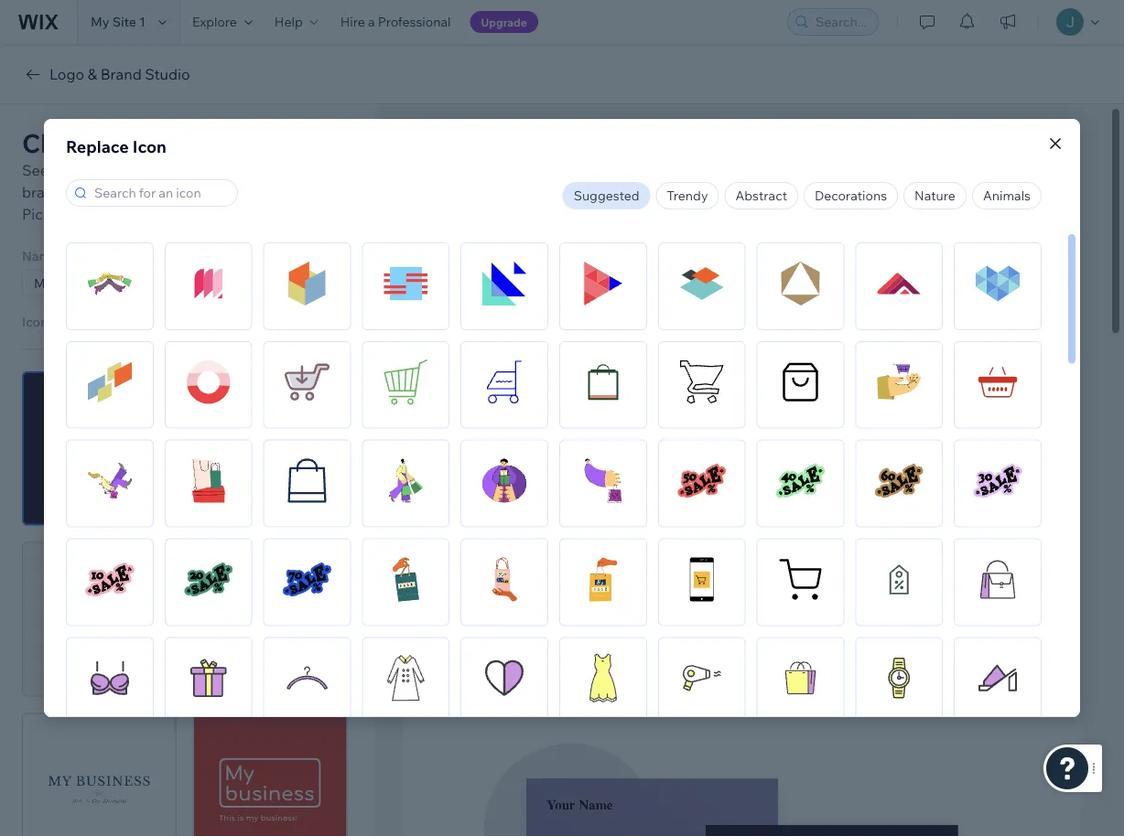 Task type: describe. For each thing, give the bounding box(es) containing it.
logo & brand studio button
[[22, 63, 190, 85]]

help
[[274, 14, 303, 30]]

professional
[[378, 14, 451, 30]]

logo for choose
[[182, 127, 237, 159]]

look
[[868, 271, 898, 289]]

business
[[799, 684, 860, 703]]

see other icons button
[[51, 314, 148, 330]]

site
[[112, 14, 136, 30]]

icons
[[115, 314, 148, 330]]

1
[[139, 14, 145, 30]]

logo & brand studio
[[49, 65, 190, 83]]

studio
[[145, 65, 190, 83]]

trendy
[[667, 188, 708, 204]]

name
[[22, 248, 58, 264]]

1 horizontal spatial can
[[235, 161, 259, 179]]

everywhere
[[751, 248, 844, 268]]

it inside use your logo everywhere add it to your website for a fully branded look
[[616, 271, 626, 289]]

different
[[84, 161, 143, 179]]

see inside choose your logo see how different logo options can shape your brand. pick your favorite. you can customize it next.
[[22, 161, 49, 179]]

see this logo make magic
[[496, 165, 696, 186]]

1 horizontal spatial see
[[51, 314, 74, 330]]

my
[[91, 14, 109, 30]]

your
[[950, 167, 981, 185]]

magic
[[648, 165, 696, 186]]

next.
[[288, 205, 321, 223]]

options
[[180, 161, 231, 179]]

animals
[[983, 188, 1031, 204]]

choose
[[22, 127, 115, 159]]

my site 1
[[91, 14, 145, 30]]

website
[[681, 271, 735, 289]]

brand.
[[22, 183, 66, 201]]

make
[[602, 165, 644, 186]]

your up the website
[[673, 248, 708, 268]]

you
[[146, 205, 172, 223]]

for
[[739, 271, 758, 289]]

favorite.
[[88, 205, 143, 223]]

upgrade
[[481, 15, 527, 29]]

explore
[[192, 14, 237, 30]]

pro
[[677, 684, 701, 703]]

impression
[[732, 661, 820, 682]]

0 vertical spatial a
[[368, 14, 375, 30]]



Task type: vqa. For each thing, say whether or not it's contained in the screenshot.
Youtube Playlist Player Enhanced Youtube: Total Control
no



Task type: locate. For each thing, give the bounding box(es) containing it.
other
[[77, 314, 113, 330]]

your up "different"
[[121, 127, 176, 159]]

hire a professional link
[[329, 0, 462, 44]]

branded inside make an impression show you're a pro with branded business cards.
[[737, 684, 795, 703]]

1 vertical spatial can
[[175, 205, 199, 223]]

fully
[[773, 271, 803, 289]]

can
[[235, 161, 259, 179], [175, 205, 199, 223]]

1 vertical spatial logo
[[985, 167, 1020, 185]]

logo up animals
[[985, 167, 1020, 185]]

logo up for
[[712, 248, 747, 268]]

replace icon
[[66, 136, 166, 157]]

branded down everywhere
[[806, 271, 865, 289]]

replace
[[66, 136, 129, 157]]

choose your logo see how different logo options can shape your brand. pick your favorite. you can customize it next.
[[22, 127, 338, 223]]

a inside make an impression show you're a pro with branded business cards.
[[666, 684, 674, 703]]

make
[[663, 661, 706, 682]]

customize your logo
[[873, 167, 1020, 185]]

0 vertical spatial icon
[[133, 136, 166, 157]]

show
[[578, 684, 616, 703]]

&
[[88, 65, 97, 83]]

customize your logo button
[[851, 159, 1058, 192]]

this
[[529, 165, 559, 186]]

suggested
[[574, 188, 639, 204]]

logo up suggested
[[563, 165, 598, 186]]

0 horizontal spatial see
[[22, 161, 49, 179]]

0 vertical spatial can
[[235, 161, 259, 179]]

0 vertical spatial it
[[276, 205, 285, 223]]

0 horizontal spatial branded
[[737, 684, 795, 703]]

see up brand.
[[22, 161, 49, 179]]

your right shape
[[307, 161, 338, 179]]

logo for use
[[712, 248, 747, 268]]

None field
[[28, 270, 178, 296], [207, 270, 357, 296], [28, 270, 178, 296], [207, 270, 357, 296]]

abstract
[[735, 188, 787, 204]]

it left next.
[[276, 205, 285, 223]]

to
[[629, 271, 644, 289]]

pick
[[22, 205, 51, 223]]

logo inside use your logo everywhere add it to your website for a fully branded look
[[712, 248, 747, 268]]

it left to
[[616, 271, 626, 289]]

your
[[121, 127, 176, 159], [307, 161, 338, 179], [54, 205, 85, 223], [673, 248, 708, 268], [647, 271, 678, 289]]

brand
[[100, 65, 142, 83]]

logo
[[182, 127, 237, 159], [146, 161, 177, 179], [563, 165, 598, 186], [712, 248, 747, 268]]

0 horizontal spatial logo
[[49, 65, 84, 83]]

logo up 'search for an icon' field
[[146, 161, 177, 179]]

icon left the other
[[22, 314, 48, 330]]

a right hire
[[368, 14, 375, 30]]

help button
[[264, 0, 329, 44]]

a left pro
[[666, 684, 674, 703]]

2 horizontal spatial see
[[496, 165, 526, 186]]

tagline
[[201, 248, 245, 264]]

logo
[[49, 65, 84, 83], [985, 167, 1020, 185]]

use
[[639, 248, 669, 268]]

you're
[[620, 684, 662, 703]]

decorations
[[815, 188, 887, 204]]

hire
[[340, 14, 365, 30]]

it inside choose your logo see how different logo options can shape your brand. pick your favorite. you can customize it next.
[[276, 205, 285, 223]]

0 vertical spatial branded
[[806, 271, 865, 289]]

icon
[[133, 136, 166, 157], [22, 314, 48, 330]]

with
[[704, 684, 733, 703]]

Search for an icon field
[[89, 180, 232, 206]]

your down use
[[647, 271, 678, 289]]

0 horizontal spatial can
[[175, 205, 199, 223]]

see left the other
[[51, 314, 74, 330]]

hire a professional
[[340, 14, 451, 30]]

can left shape
[[235, 161, 259, 179]]

1 horizontal spatial logo
[[985, 167, 1020, 185]]

logo up 'options'
[[182, 127, 237, 159]]

customize
[[873, 167, 947, 185]]

a
[[368, 14, 375, 30], [762, 271, 770, 289], [666, 684, 674, 703]]

1 vertical spatial branded
[[737, 684, 795, 703]]

icon up "different"
[[133, 136, 166, 157]]

1 horizontal spatial it
[[616, 271, 626, 289]]

see
[[22, 161, 49, 179], [496, 165, 526, 186], [51, 314, 74, 330]]

1 horizontal spatial branded
[[806, 271, 865, 289]]

how
[[52, 161, 80, 179]]

branded
[[806, 271, 865, 289], [737, 684, 795, 703]]

1 vertical spatial icon
[[22, 314, 48, 330]]

0 horizontal spatial it
[[276, 205, 285, 223]]

2 vertical spatial a
[[666, 684, 674, 703]]

can right "you"
[[175, 205, 199, 223]]

branded down impression
[[737, 684, 795, 703]]

upgrade button
[[470, 11, 538, 33]]

it
[[276, 205, 285, 223], [616, 271, 626, 289]]

use your logo everywhere add it to your website for a fully branded look
[[584, 248, 898, 289]]

a right for
[[762, 271, 770, 289]]

your right pick
[[54, 205, 85, 223]]

make an impression show you're a pro with branded business cards.
[[578, 661, 905, 703]]

an
[[709, 661, 729, 682]]

logo inside 'button'
[[985, 167, 1020, 185]]

1 vertical spatial a
[[762, 271, 770, 289]]

customize
[[203, 205, 272, 223]]

2 horizontal spatial a
[[762, 271, 770, 289]]

0 vertical spatial logo
[[49, 65, 84, 83]]

logo left &
[[49, 65, 84, 83]]

Search... field
[[810, 9, 872, 35]]

a inside use your logo everywhere add it to your website for a fully branded look
[[762, 271, 770, 289]]

0 horizontal spatial a
[[368, 14, 375, 30]]

logo inside button
[[49, 65, 84, 83]]

icon see other icons
[[22, 314, 148, 330]]

cards.
[[863, 684, 905, 703]]

0 horizontal spatial icon
[[22, 314, 48, 330]]

branded inside use your logo everywhere add it to your website for a fully branded look
[[806, 271, 865, 289]]

see left this
[[496, 165, 526, 186]]

1 vertical spatial it
[[616, 271, 626, 289]]

1 horizontal spatial a
[[666, 684, 674, 703]]

logo for see
[[563, 165, 598, 186]]

shape
[[262, 161, 304, 179]]

1 horizontal spatial icon
[[133, 136, 166, 157]]

nature
[[914, 188, 956, 204]]

add
[[584, 271, 613, 289]]



